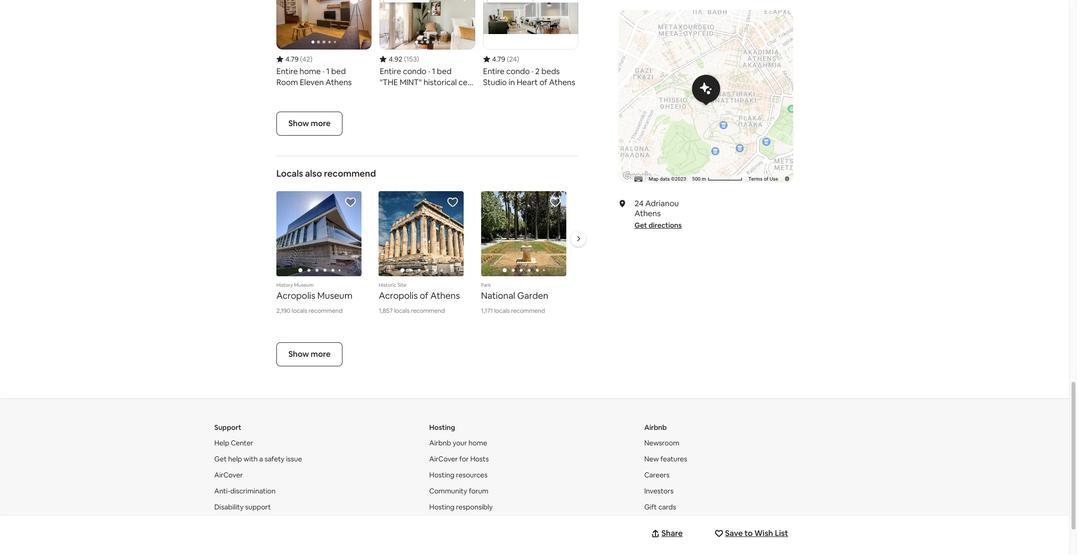 Task type: locate. For each thing, give the bounding box(es) containing it.
1 save this item image from the left
[[345, 197, 356, 208]]

1 horizontal spatial )
[[417, 54, 419, 63]]

0 vertical spatial athens
[[635, 208, 661, 219]]

1 horizontal spatial locals
[[394, 307, 410, 315]]

aircover left for
[[430, 455, 458, 464]]

entire condo for 1 bed
[[380, 66, 427, 77]]

show for "show more" button on the left bottom
[[289, 349, 309, 360]]

1 more from the top
[[311, 118, 331, 129]]

aircover for the aircover link
[[214, 471, 243, 480]]

bed
[[332, 66, 346, 77], [437, 66, 452, 77]]

0 horizontal spatial entire
[[277, 66, 298, 77]]

2 horizontal spatial (
[[507, 54, 509, 63]]

national garden link
[[481, 290, 567, 302]]

adrianou
[[646, 198, 679, 209]]

1 vertical spatial get
[[214, 455, 227, 464]]

1 horizontal spatial 4.79
[[492, 54, 506, 63]]

1 horizontal spatial 24
[[635, 198, 644, 209]]

0 horizontal spatial of
[[420, 290, 429, 302]]

500 m
[[693, 176, 708, 182]]

0 horizontal spatial )
[[310, 54, 313, 63]]

support
[[245, 503, 271, 512]]

image 1 out of 27 total images of this place image
[[311, 40, 338, 49], [311, 40, 338, 49], [517, 40, 545, 49], [517, 40, 545, 49]]

0 vertical spatial show more
[[289, 118, 331, 129]]

airbnb for airbnb
[[645, 423, 667, 432]]

show more inside button
[[289, 349, 331, 360]]

get left directions
[[635, 221, 648, 230]]

issue
[[286, 455, 302, 464]]

locals
[[292, 307, 308, 315], [394, 307, 410, 315], [495, 307, 510, 315]]

) for 4.79 ( 42 )
[[310, 54, 313, 63]]

1 horizontal spatial airbnb
[[645, 423, 667, 432]]

2 ) from the left
[[417, 54, 419, 63]]

more inside button
[[311, 349, 331, 360]]

locals right 1,171
[[495, 307, 510, 315]]

2 show more from the top
[[289, 349, 331, 360]]

( for 24
[[507, 54, 509, 63]]

0 horizontal spatial locals
[[292, 307, 308, 315]]

entire down rating 4.79 out of 5; 24 reviews image
[[483, 66, 505, 77]]

museum
[[318, 290, 353, 302]]

entire down rating 4.79 out of 5; 42 reviews image
[[277, 66, 298, 77]]

report errors in the road map or imagery to google image
[[785, 176, 791, 182]]

1 horizontal spatial save this item image
[[448, 197, 459, 208]]

locals right 2,190
[[292, 307, 308, 315]]

recommend down 'acropolis of athens' link
[[411, 307, 445, 315]]

1 ) from the left
[[310, 54, 313, 63]]

0 horizontal spatial 1 bed
[[326, 66, 346, 77]]

condo down '153'
[[403, 66, 427, 77]]

history museum acropolis museum
[[277, 282, 353, 302]]

entire for 4.79 ( 42 )
[[277, 66, 298, 77]]

2 vertical spatial hosting
[[430, 503, 455, 512]]

1 hosting from the top
[[430, 423, 456, 432]]

show inside "show more" button
[[289, 349, 309, 360]]

site
[[398, 282, 407, 288]]

park
[[481, 282, 491, 288]]

next image
[[576, 236, 582, 242]]

get
[[635, 221, 648, 230], [214, 455, 227, 464]]

0 horizontal spatial bed
[[332, 66, 346, 77]]

0 horizontal spatial add listing to a list image
[[355, 0, 368, 2]]

disability
[[214, 503, 244, 512]]

1 for entire home
[[326, 66, 330, 77]]

of left the use
[[764, 176, 769, 182]]

1 show more from the top
[[289, 118, 331, 129]]

recommend down acropolis museum link
[[309, 307, 343, 315]]

careers
[[645, 471, 670, 480]]

recommend for 2,190 locals recommend
[[309, 307, 343, 315]]

0 horizontal spatial athens
[[431, 290, 460, 302]]

1,171
[[481, 307, 493, 315]]

gift cards link
[[645, 503, 677, 512]]

airbnb left your
[[430, 439, 452, 448]]

aircover for hosts link
[[430, 455, 489, 464]]

1 vertical spatial 24
[[635, 198, 644, 209]]

hosting down 'community'
[[430, 503, 455, 512]]

2 show from the top
[[289, 349, 309, 360]]

locals right 1,857 at the bottom of the page
[[394, 307, 410, 315]]

2 horizontal spatial group
[[483, 0, 579, 90]]

bed for condo
[[437, 66, 452, 77]]

athens up 1,857 locals recommend
[[431, 290, 460, 302]]

1 4.79 from the left
[[286, 54, 299, 63]]

0 horizontal spatial 24
[[509, 54, 517, 63]]

wish
[[755, 529, 774, 539]]

( for 42
[[300, 54, 302, 63]]

1 vertical spatial hosting
[[430, 471, 455, 480]]

1 horizontal spatial 1
[[432, 66, 436, 77]]

new features link
[[645, 455, 688, 464]]

show inside show more link
[[289, 118, 309, 129]]

acropolis for acropolis of athens
[[379, 290, 418, 302]]

1 vertical spatial show
[[289, 349, 309, 360]]

1 horizontal spatial (
[[404, 54, 406, 63]]

aircover link
[[214, 471, 243, 480]]

help
[[214, 439, 229, 448]]

2 horizontal spatial save this item image
[[550, 197, 561, 208]]

community forum link
[[430, 487, 489, 496]]

show
[[289, 118, 309, 129], [289, 349, 309, 360]]

to
[[745, 529, 753, 539]]

entire condo down 4.92 ( 153 ) at top left
[[380, 66, 427, 77]]

1 show from the top
[[289, 118, 309, 129]]

recommend down national garden link on the bottom
[[511, 307, 545, 315]]

2 save this item image from the left
[[448, 197, 459, 208]]

get inside 24 adrianou athens get directions
[[635, 221, 648, 230]]

0 vertical spatial hosting
[[430, 423, 456, 432]]

42
[[302, 54, 310, 63]]

discrimination
[[230, 487, 276, 496]]

1 horizontal spatial group
[[380, 0, 475, 90]]

0 horizontal spatial entire condo
[[380, 66, 427, 77]]

acropolis down site
[[379, 290, 418, 302]]

group
[[277, 0, 372, 90], [380, 0, 475, 90], [483, 0, 579, 90]]

©2023
[[671, 176, 687, 182]]

anti-discrimination link
[[214, 487, 276, 496]]

get left help
[[214, 455, 227, 464]]

0 vertical spatial airbnb
[[645, 423, 667, 432]]

condo down 4.79 ( 24 )
[[507, 66, 530, 77]]

acropolis inside historic site acropolis of athens
[[379, 290, 418, 302]]

0 horizontal spatial (
[[300, 54, 302, 63]]

2 acropolis from the left
[[379, 290, 418, 302]]

2 horizontal spatial )
[[517, 54, 520, 63]]

2 horizontal spatial entire
[[483, 66, 505, 77]]

0 horizontal spatial airbnb
[[430, 439, 452, 448]]

condo
[[403, 66, 427, 77], [507, 66, 530, 77]]

2 add listing to a list image from the left
[[459, 0, 471, 2]]

1 vertical spatial airbnb
[[430, 439, 452, 448]]

1 locals from the left
[[292, 307, 308, 315]]

1 horizontal spatial of
[[764, 176, 769, 182]]

0 vertical spatial show
[[289, 118, 309, 129]]

airbnb up newsroom
[[645, 423, 667, 432]]

show more button
[[277, 343, 343, 367]]

get help with a safety issue
[[214, 455, 302, 464]]

1 group from the left
[[277, 0, 372, 90]]

0 horizontal spatial aircover
[[214, 471, 243, 480]]

2 horizontal spatial add listing to a list image
[[562, 0, 574, 2]]

1 ( from the left
[[300, 54, 302, 63]]

3 entire from the left
[[483, 66, 505, 77]]

0 vertical spatial aircover
[[430, 455, 458, 464]]

1 horizontal spatial get
[[635, 221, 648, 230]]

2 group from the left
[[380, 0, 475, 90]]

0 horizontal spatial 4.79
[[286, 54, 299, 63]]

1 horizontal spatial 1 bed
[[432, 66, 452, 77]]

2 hosting from the top
[[430, 471, 455, 480]]

0 vertical spatial 24
[[509, 54, 517, 63]]

list
[[775, 529, 789, 539]]

recommend
[[324, 168, 376, 179], [309, 307, 343, 315], [411, 307, 445, 315], [511, 307, 545, 315]]

aircover
[[430, 455, 458, 464], [214, 471, 243, 480]]

1 horizontal spatial home
[[469, 439, 488, 448]]

more
[[311, 118, 331, 129], [311, 349, 331, 360]]

0 horizontal spatial get
[[214, 455, 227, 464]]

more for show more link
[[311, 118, 331, 129]]

group containing entire home
[[277, 0, 372, 90]]

2,190
[[277, 307, 291, 315]]

google image
[[621, 170, 655, 183]]

add listing to a list image for 4.92 ( 153 )
[[459, 0, 471, 2]]

features
[[661, 455, 688, 464]]

home down 42 at the top left of the page
[[300, 66, 321, 77]]

0 horizontal spatial condo
[[403, 66, 427, 77]]

use
[[770, 176, 779, 182]]

show for show more link
[[289, 118, 309, 129]]

map data ©2023
[[649, 176, 687, 182]]

get help with a safety issue link
[[214, 455, 302, 464]]

entire condo down 4.79 ( 24 )
[[483, 66, 530, 77]]

1 condo from the left
[[403, 66, 427, 77]]

athens up get directions "link"
[[635, 208, 661, 219]]

add listing to a list image
[[355, 0, 368, 2], [459, 0, 471, 2], [562, 0, 574, 2]]

2 1 bed from the left
[[432, 66, 452, 77]]

1 horizontal spatial athens
[[635, 208, 661, 219]]

airbnb
[[645, 423, 667, 432], [430, 439, 452, 448]]

1 horizontal spatial acropolis
[[379, 290, 418, 302]]

acropolis down museum
[[277, 290, 316, 302]]

entire condo for 2 beds
[[483, 66, 530, 77]]

aircover for hosts
[[430, 455, 489, 464]]

(
[[300, 54, 302, 63], [404, 54, 406, 63], [507, 54, 509, 63]]

airbnb your home
[[430, 439, 488, 448]]

historic
[[379, 282, 397, 288]]

1 vertical spatial more
[[311, 349, 331, 360]]

save this item image
[[345, 197, 356, 208], [448, 197, 459, 208], [550, 197, 561, 208]]

0 horizontal spatial home
[[300, 66, 321, 77]]

locals for museum
[[292, 307, 308, 315]]

gift
[[645, 503, 657, 512]]

newsroom
[[645, 439, 680, 448]]

1 horizontal spatial add listing to a list image
[[459, 0, 471, 2]]

aircover up the anti-
[[214, 471, 243, 480]]

4.79
[[286, 54, 299, 63], [492, 54, 506, 63]]

acropolis inside history museum acropolis museum
[[277, 290, 316, 302]]

1 vertical spatial show more
[[289, 349, 331, 360]]

forum
[[469, 487, 489, 496]]

0 vertical spatial get
[[635, 221, 648, 230]]

0 horizontal spatial save this item image
[[345, 197, 356, 208]]

0 vertical spatial home
[[300, 66, 321, 77]]

24 adrianou athens get directions
[[635, 198, 682, 230]]

1 horizontal spatial condo
[[507, 66, 530, 77]]

hosting
[[430, 423, 456, 432], [430, 471, 455, 480], [430, 503, 455, 512]]

1 horizontal spatial entire condo
[[483, 66, 530, 77]]

0 horizontal spatial group
[[277, 0, 372, 90]]

1 vertical spatial aircover
[[214, 471, 243, 480]]

hosting resources
[[430, 471, 488, 480]]

1 acropolis from the left
[[277, 290, 316, 302]]

2 bed from the left
[[437, 66, 452, 77]]

2 1 from the left
[[432, 66, 436, 77]]

1,857 locals recommend
[[379, 307, 445, 315]]

3 add listing to a list image from the left
[[562, 0, 574, 2]]

24 inside 24 adrianou athens get directions
[[635, 198, 644, 209]]

image 1 out of 18 total images of this place image
[[414, 40, 442, 49], [414, 40, 442, 49]]

1 horizontal spatial aircover
[[430, 455, 458, 464]]

1 bed from the left
[[332, 66, 346, 77]]

1
[[326, 66, 330, 77], [432, 66, 436, 77]]

1 1 bed from the left
[[326, 66, 346, 77]]

show more
[[289, 118, 331, 129], [289, 349, 331, 360]]

image 1 image
[[277, 0, 372, 49], [277, 0, 372, 49], [380, 0, 475, 49], [380, 0, 475, 49], [483, 0, 579, 49], [483, 0, 579, 49]]

0 horizontal spatial acropolis
[[277, 290, 316, 302]]

hosting responsibly link
[[430, 503, 493, 512]]

investors link
[[645, 487, 674, 496]]

2 4.79 from the left
[[492, 54, 506, 63]]

share button
[[650, 524, 688, 544]]

1 vertical spatial of
[[420, 290, 429, 302]]

entire down the "4.92" in the left top of the page
[[380, 66, 401, 77]]

2 locals from the left
[[394, 307, 410, 315]]

1 vertical spatial athens
[[431, 290, 460, 302]]

0 vertical spatial of
[[764, 176, 769, 182]]

a
[[259, 455, 263, 464]]

recommend right also
[[324, 168, 376, 179]]

hosting up 'community'
[[430, 471, 455, 480]]

2 condo from the left
[[507, 66, 530, 77]]

1 1 from the left
[[326, 66, 330, 77]]

terms of use
[[749, 176, 779, 182]]

1 add listing to a list image from the left
[[355, 0, 368, 2]]

0 vertical spatial more
[[311, 118, 331, 129]]

home up hosts
[[469, 439, 488, 448]]

museum
[[294, 282, 314, 288]]

3 hosting from the top
[[430, 503, 455, 512]]

of up 1,857 locals recommend
[[420, 290, 429, 302]]

2 beds
[[536, 66, 560, 77]]

3 ( from the left
[[507, 54, 509, 63]]

)
[[310, 54, 313, 63], [417, 54, 419, 63], [517, 54, 520, 63]]

0 horizontal spatial 1
[[326, 66, 330, 77]]

2 ( from the left
[[404, 54, 406, 63]]

historic site acropolis of athens
[[379, 282, 460, 302]]

1 horizontal spatial entire
[[380, 66, 401, 77]]

add listing to a list image for 4.79 ( 42 )
[[355, 0, 368, 2]]

2 horizontal spatial locals
[[495, 307, 510, 315]]

2 entire condo from the left
[[483, 66, 530, 77]]

community
[[430, 487, 468, 496]]

3 ) from the left
[[517, 54, 520, 63]]

24 inside group
[[509, 54, 517, 63]]

hosting up airbnb your home link
[[430, 423, 456, 432]]

4.79 for condo
[[492, 54, 506, 63]]

1 entire from the left
[[277, 66, 298, 77]]

recommend for locals also recommend
[[324, 168, 376, 179]]

2 entire from the left
[[380, 66, 401, 77]]

1 entire condo from the left
[[380, 66, 427, 77]]

home inside group
[[300, 66, 321, 77]]

2,190 locals recommend
[[277, 307, 343, 315]]

1 horizontal spatial bed
[[437, 66, 452, 77]]

2 more from the top
[[311, 349, 331, 360]]



Task type: describe. For each thing, give the bounding box(es) containing it.
terms of use link
[[749, 176, 779, 182]]

more for "show more" button on the left bottom
[[311, 349, 331, 360]]

airbnb your home link
[[430, 439, 488, 448]]

show more link
[[277, 112, 343, 136]]

hosting for hosting resources
[[430, 471, 455, 480]]

add listing to a list image for 4.79 ( 24 )
[[562, 0, 574, 2]]

2
[[536, 66, 540, 77]]

3 group from the left
[[483, 0, 579, 90]]

4.79 ( 42 )
[[286, 54, 313, 63]]

map
[[649, 176, 659, 182]]

your
[[453, 439, 467, 448]]

new
[[645, 455, 659, 464]]

acropolis for acropolis museum
[[277, 290, 316, 302]]

resources
[[456, 471, 488, 480]]

park national garden
[[481, 282, 549, 302]]

500 m button
[[690, 176, 746, 183]]

safety
[[265, 455, 285, 464]]

hosting resources link
[[430, 471, 488, 480]]

) for 4.79 ( 24 )
[[517, 54, 520, 63]]

gift cards
[[645, 503, 677, 512]]

rating 4.79 out of 5; 42 reviews image
[[277, 54, 313, 63]]

aircover for aircover for hosts
[[430, 455, 458, 464]]

national
[[481, 290, 516, 302]]

garden
[[518, 290, 549, 302]]

1 bed for entire condo
[[432, 66, 452, 77]]

map region
[[495, 0, 880, 203]]

center
[[231, 439, 253, 448]]

4.79 ( 24 )
[[492, 54, 520, 63]]

community forum
[[430, 487, 489, 496]]

beds
[[542, 66, 560, 77]]

newsroom link
[[645, 439, 680, 448]]

get directions link
[[635, 221, 682, 230]]

recommend for 1,171 locals recommend
[[511, 307, 545, 315]]

anti-
[[214, 487, 230, 496]]

) for 4.92 ( 153 )
[[417, 54, 419, 63]]

4.92 ( 153 )
[[389, 54, 419, 63]]

athens inside historic site acropolis of athens
[[431, 290, 460, 302]]

1,857
[[379, 307, 393, 315]]

m
[[702, 176, 707, 182]]

help
[[228, 455, 242, 464]]

hosting responsibly
[[430, 503, 493, 512]]

rating 4.79 out of 5; 24 reviews image
[[483, 54, 520, 63]]

condo for 2 beds
[[507, 66, 530, 77]]

acropolis of athens link
[[379, 290, 464, 302]]

careers link
[[645, 471, 670, 480]]

of inside historic site acropolis of athens
[[420, 290, 429, 302]]

anti-discrimination
[[214, 487, 276, 496]]

save to wish list
[[726, 529, 789, 539]]

keyboard shortcuts image
[[635, 177, 643, 182]]

share
[[662, 529, 683, 539]]

hosts
[[471, 455, 489, 464]]

locals for of
[[394, 307, 410, 315]]

entire for 4.79 ( 24 )
[[483, 66, 505, 77]]

hosting for hosting
[[430, 423, 456, 432]]

new features
[[645, 455, 688, 464]]

1 vertical spatial home
[[469, 439, 488, 448]]

cards
[[659, 503, 677, 512]]

1,171 locals recommend
[[481, 307, 545, 315]]

1 bed for entire home
[[326, 66, 346, 77]]

save to wish list button
[[713, 524, 794, 544]]

condo for 1 bed
[[403, 66, 427, 77]]

save
[[726, 529, 743, 539]]

directions
[[649, 221, 682, 230]]

terms
[[749, 176, 763, 182]]

history
[[277, 282, 293, 288]]

also
[[305, 168, 322, 179]]

153
[[406, 54, 417, 63]]

disability support link
[[214, 503, 271, 512]]

500
[[693, 176, 701, 182]]

show more for show more link
[[289, 118, 331, 129]]

acropolis museum link
[[277, 290, 362, 302]]

bed for home
[[332, 66, 346, 77]]

responsibly
[[456, 503, 493, 512]]

4.79 for home
[[286, 54, 299, 63]]

3 save this item image from the left
[[550, 197, 561, 208]]

investors
[[645, 487, 674, 496]]

locals
[[277, 168, 303, 179]]

save this item image for museum
[[345, 197, 356, 208]]

help center link
[[214, 439, 253, 448]]

help center
[[214, 439, 253, 448]]

disability support
[[214, 503, 271, 512]]

4.92
[[389, 54, 403, 63]]

locals also recommend
[[277, 168, 376, 179]]

data
[[660, 176, 670, 182]]

1 for entire condo
[[432, 66, 436, 77]]

for
[[460, 455, 469, 464]]

athens inside 24 adrianou athens get directions
[[635, 208, 661, 219]]

save this item image for of
[[448, 197, 459, 208]]

support
[[214, 423, 242, 432]]

airbnb for airbnb your home
[[430, 439, 452, 448]]

rating 4.92 out of 5; 153 reviews image
[[380, 54, 419, 63]]

3 locals from the left
[[495, 307, 510, 315]]

( for 153
[[404, 54, 406, 63]]

show more for "show more" button on the left bottom
[[289, 349, 331, 360]]

hosting for hosting responsibly
[[430, 503, 455, 512]]

entire home
[[277, 66, 321, 77]]

entire for 4.92 ( 153 )
[[380, 66, 401, 77]]

with
[[244, 455, 258, 464]]

recommend for 1,857 locals recommend
[[411, 307, 445, 315]]



Task type: vqa. For each thing, say whether or not it's contained in the screenshot.
the left TU
no



